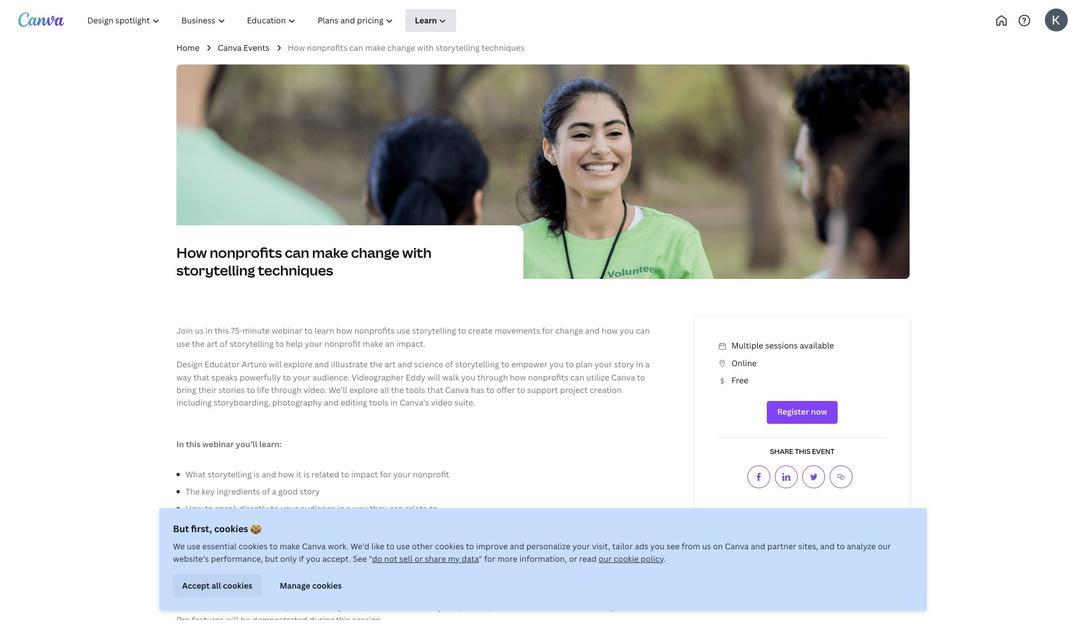 Task type: describe. For each thing, give the bounding box(es) containing it.
offer inside design educator arturo will explore and iillustrate the art and science of storytelling to empower you to plan your story in a way that speaks powerfully to your audience. videographer eddy will walk you through how nonprofits can utilize canva to bring their stories to life through video. we'll explore all the tools that canva has to offer to support project creation including storyboarding, photography and editing tools in canva's video suite.
[[497, 385, 515, 396]]

speak
[[215, 504, 237, 515]]

in left canva's
[[391, 398, 398, 409]]

powerfully
[[240, 372, 281, 383]]

help
[[286, 339, 303, 349]]

and up eddy
[[398, 359, 412, 370]]

share
[[770, 447, 794, 457]]

0 horizontal spatial share
[[215, 556, 236, 567]]

in right plan
[[636, 359, 643, 370]]

how to speak directly to your audience in a way they can relate to
[[186, 504, 438, 515]]

cookies inside accept all cookies 'button'
[[223, 581, 253, 592]]

the key ingredients of a good story
[[186, 487, 320, 497]]

if
[[299, 554, 304, 565]]

this inside join us in this 75-minute webinar to learn how nonprofits use storytelling to create movements for change and how you can use the art of storytelling to help your nonprofit make an impact.
[[215, 326, 229, 337]]

1 horizontal spatial through
[[478, 372, 508, 383]]

2 vertical spatial a
[[347, 504, 351, 515]]

how up the "utilize"
[[602, 326, 618, 337]]

and right sites,
[[820, 542, 835, 552]]

cookie
[[614, 554, 639, 565]]

ads
[[635, 542, 649, 552]]

they
[[370, 504, 387, 515]]

your down good
[[281, 504, 299, 515]]

canva up creation
[[611, 372, 635, 383]]

directly
[[239, 504, 269, 515]]

how inside design educator arturo will explore and iillustrate the art and science of storytelling to empower you to plan your story in a way that speaks powerfully to your audience. videographer eddy will walk you through how nonprofits can utilize canva to bring their stories to life through video. we'll explore all the tools that canva has to offer to support project creation including storyboarding, photography and editing tools in canva's video suite.
[[510, 372, 526, 383]]

benefit
[[242, 602, 269, 613]]

necessary.
[[577, 602, 618, 613]]

1 vertical spatial webinar
[[203, 439, 234, 450]]

1 or from the left
[[415, 554, 423, 565]]

in this webinar you'll learn:
[[177, 439, 282, 450]]

available
[[800, 341, 834, 352]]

eddy
[[406, 372, 426, 383]]

improve
[[476, 542, 508, 552]]

how right learn
[[336, 326, 352, 337]]

of inside design educator arturo will explore and iillustrate the art and science of storytelling to empower you to plan your story in a way that speaks powerfully to your audience. videographer eddy will walk you through how nonprofits can utilize canva to bring their stories to life through video. we'll explore all the tools that canva has to offer to support project creation including storyboarding, photography and editing tools in canva's video suite.
[[445, 359, 453, 370]]

pro
[[177, 615, 190, 621]]

you inside join us in this 75-minute webinar to learn how nonprofits use storytelling to create movements for change and how you can use the art of storytelling to help your nonprofit make an impact.
[[620, 326, 634, 337]]

art inside join us in this 75-minute webinar to learn how nonprofits use storytelling to create movements for change and how you can use the art of storytelling to help your nonprofit make an impact.
[[207, 339, 218, 349]]

data
[[462, 554, 479, 565]]

during
[[309, 615, 334, 621]]

do not sell or share my data " for more information, or read our cookie policy .
[[372, 554, 666, 565]]

manage cookies
[[280, 581, 342, 592]]

0 horizontal spatial is
[[254, 469, 260, 480]]

we use essential cookies to make canva work. we'd like to use other cookies to improve and personalize your visit, tailor ads you see from us on canva and partner sites, and to analyze our website's performance, but only if you accept. see "
[[173, 542, 891, 565]]

join
[[177, 326, 193, 337]]

this right 'in'
[[186, 439, 201, 450]]

your up see
[[350, 539, 367, 550]]

change inside join us in this 75-minute webinar to learn how nonprofits use storytelling to create movements for change and how you can use the art of storytelling to help your nonprofit make an impact.
[[556, 326, 583, 337]]

in right "audience"
[[338, 504, 345, 515]]

essential
[[202, 542, 237, 552]]

walk
[[442, 372, 459, 383]]

will up powerfully
[[269, 359, 282, 370]]

canva events link
[[218, 42, 270, 54]]

0 vertical spatial techniques
[[482, 42, 525, 53]]

0 horizontal spatial has
[[277, 521, 291, 532]]

accept all cookies
[[182, 581, 253, 592]]

we'll
[[329, 385, 347, 396]]

manage cookies button
[[271, 575, 351, 598]]

from
[[682, 542, 701, 552]]

1 vertical spatial create
[[404, 539, 428, 550]]

no
[[446, 602, 458, 613]]

2 " from the left
[[479, 554, 482, 565]]

1 vertical spatial through
[[271, 385, 302, 396]]

do not sell or share my data link
[[372, 554, 479, 565]]

top level navigation element
[[78, 9, 496, 32]]

use up impact.
[[397, 326, 410, 337]]

support inside design educator arturo will explore and iillustrate the art and science of storytelling to empower you to plan your story in a way that speaks powerfully to your audience. videographer eddy will walk you through how nonprofits can utilize canva to bring their stories to life through video. we'll explore all the tools that canva has to offer to support project creation including storyboarding, photography and editing tools in canva's video suite.
[[527, 385, 558, 396]]

tools right editing
[[369, 398, 389, 409]]

impactful
[[430, 539, 467, 550]]

performance,
[[211, 554, 263, 565]]

video.
[[304, 385, 327, 396]]

canva right necessary.
[[620, 602, 643, 613]]

of inside join us in this 75-minute webinar to learn how nonprofits use storytelling to create movements for change and how you can use the art of storytelling to help your nonprofit make an impact.
[[220, 339, 228, 349]]

only
[[280, 554, 297, 565]]

content
[[256, 539, 287, 550]]

features
[[192, 615, 224, 621]]

but first, cookies 🍪
[[173, 523, 262, 536]]

educator
[[205, 359, 240, 370]]

story.
[[423, 602, 445, 613]]

1 horizontal spatial is
[[304, 469, 310, 480]]

good
[[278, 487, 298, 497]]

arturo
[[242, 359, 267, 370]]

canva up if
[[302, 542, 326, 552]]

my
[[448, 554, 460, 565]]

1 vertical spatial our
[[599, 554, 612, 565]]

first,
[[191, 523, 212, 536]]

us inside join us in this 75-minute webinar to learn how nonprofits use storytelling to create movements for change and how you can use the art of storytelling to help your nonprofit make an impact.
[[195, 326, 204, 337]]

and left partner at the bottom of page
[[751, 542, 766, 552]]

relate
[[405, 504, 428, 515]]

like
[[371, 542, 385, 552]]

share this event
[[770, 447, 835, 457]]

own
[[369, 539, 385, 550]]

other
[[412, 542, 433, 552]]

learn:
[[259, 439, 282, 450]]

1 horizontal spatial share
[[425, 554, 446, 565]]

canva's
[[400, 398, 429, 409]]

their inside this webinar will benefit nonprofits looking for tools to tell their story. no prior experience with canva is necessary. canva pro features will be demonstrated during this session.
[[403, 602, 421, 613]]

impact
[[351, 469, 378, 480]]

join us in this 75-minute webinar to learn how nonprofits use storytelling to create movements for change and how you can use the art of storytelling to help your nonprofit make an impact.
[[177, 326, 650, 349]]

canva up the content
[[252, 521, 276, 532]]

has inside design educator arturo will explore and iillustrate the art and science of storytelling to empower you to plan your story in a way that speaks powerfully to your audience. videographer eddy will walk you through how nonprofits can utilize canva to bring their stories to life through video. we'll explore all the tools that canva has to offer to support project creation including storyboarding, photography and editing tools in canva's video suite.
[[471, 385, 485, 396]]

on
[[713, 542, 723, 552]]

will left benefit
[[227, 602, 240, 613]]

canva left necessary.
[[543, 602, 567, 613]]

with inside this webinar will benefit nonprofits looking for tools to tell their story. no prior experience with canva is necessary. canva pro features will be demonstrated during this session.
[[525, 602, 541, 613]]

related
[[312, 469, 339, 480]]

but
[[173, 523, 189, 536]]

1 vertical spatial techniques
[[258, 261, 333, 280]]

online
[[732, 358, 757, 369]]

for down improve
[[484, 554, 496, 565]]

cookies up how to share your story with the world on the bottom left
[[239, 542, 268, 552]]

can inside join us in this 75-minute webinar to learn how nonprofits use storytelling to create movements for change and how you can use the art of storytelling to help your nonprofit make an impact.
[[636, 326, 650, 337]]

canva right on
[[725, 542, 749, 552]]

nonprofits inside join us in this 75-minute webinar to learn how nonprofits use storytelling to create movements for change and how you can use the art of storytelling to help your nonprofit make an impact.
[[354, 326, 395, 337]]

prior
[[459, 602, 478, 613]]

storyboarding,
[[214, 398, 270, 409]]

nonprofit inside join us in this 75-minute webinar to learn how nonprofits use storytelling to create movements for change and how you can use the art of storytelling to help your nonprofit make an impact.
[[324, 339, 361, 349]]

tell
[[388, 602, 401, 613]]

multiple
[[732, 341, 764, 352]]

use up website's at the bottom of page
[[187, 542, 200, 552]]

2 vertical spatial of
[[262, 487, 270, 497]]

and down we'll
[[324, 398, 339, 409]]

accept
[[182, 581, 210, 592]]

your inside join us in this 75-minute webinar to learn how nonprofits use storytelling to create movements for change and how you can use the art of storytelling to help your nonprofit make an impact.
[[305, 339, 323, 349]]

read
[[579, 554, 597, 565]]

your up video.
[[293, 372, 311, 383]]

1 vertical spatial that
[[427, 385, 443, 396]]

sell
[[399, 554, 413, 565]]

us inside we use essential cookies to make canva work. we'd like to use other cookies to improve and personalize your visit, tailor ads you see from us on canva and partner sites, and to analyze our website's performance, but only if you accept. see "
[[702, 542, 711, 552]]

our inside we use essential cookies to make canva work. we'd like to use other cookies to improve and personalize your visit, tailor ads you see from us on canva and partner sites, and to analyze our website's performance, but only if you accept. see "
[[878, 542, 891, 552]]

photography
[[272, 398, 322, 409]]

75-
[[231, 326, 243, 337]]

session.
[[352, 615, 383, 621]]

0 vertical spatial how nonprofits can make change with storytelling techniques
[[288, 42, 525, 53]]

how to use canva content to complement your own and create impactful videos
[[186, 539, 495, 550]]

use up sell
[[397, 542, 410, 552]]

in inside join us in this 75-minute webinar to learn how nonprofits use storytelling to create movements for change and how you can use the art of storytelling to help your nonprofit make an impact.
[[206, 326, 213, 337]]

2 vertical spatial that
[[234, 521, 250, 532]]

0 horizontal spatial support
[[334, 521, 365, 532]]

analyze
[[847, 542, 876, 552]]

and inside join us in this 75-minute webinar to learn how nonprofits use storytelling to create movements for change and how you can use the art of storytelling to help your nonprofit make an impact.
[[585, 326, 600, 337]]

world
[[313, 556, 335, 567]]

website's
[[173, 554, 209, 565]]

0 horizontal spatial story
[[258, 556, 278, 567]]

visit,
[[592, 542, 611, 552]]

the right all
[[198, 521, 210, 532]]

your right impact
[[393, 469, 411, 480]]

tools down speak
[[212, 521, 232, 532]]

looking
[[314, 602, 342, 613]]



Task type: vqa. For each thing, say whether or not it's contained in the screenshot.
Audio button
no



Task type: locate. For each thing, give the bounding box(es) containing it.
the inside join us in this 75-minute webinar to learn how nonprofits use storytelling to create movements for change and how you can use the art of storytelling to help your nonprofit make an impact.
[[192, 339, 205, 349]]

and up not
[[387, 539, 402, 550]]

2 horizontal spatial of
[[445, 359, 453, 370]]

sites,
[[799, 542, 819, 552]]

work.
[[328, 542, 349, 552]]

your
[[305, 339, 323, 349], [595, 359, 612, 370], [293, 372, 311, 383], [393, 469, 411, 480], [281, 504, 299, 515], [367, 521, 384, 532], [350, 539, 367, 550], [573, 542, 590, 552], [238, 556, 256, 567]]

0 horizontal spatial create
[[404, 539, 428, 550]]

webinar left you'll
[[203, 439, 234, 450]]

audience
[[300, 504, 336, 515]]

webinar
[[272, 326, 303, 337], [203, 439, 234, 450], [194, 602, 225, 613]]

2 horizontal spatial that
[[427, 385, 443, 396]]

support up how to use canva content to complement your own and create impactful videos
[[334, 521, 365, 532]]

0 horizontal spatial nonprofit
[[324, 339, 361, 349]]

is up the key ingredients of a good story
[[254, 469, 260, 480]]

make inside how nonprofits can make change with storytelling techniques
[[312, 243, 348, 262]]

nonprofits inside this webinar will benefit nonprofits looking for tools to tell their story. no prior experience with canva is necessary. canva pro features will be demonstrated during this session.
[[271, 602, 312, 613]]

experience
[[480, 602, 523, 613]]

storytelling
[[436, 42, 480, 53], [177, 261, 255, 280], [412, 326, 456, 337], [230, 339, 274, 349], [455, 359, 499, 370], [208, 469, 252, 480], [386, 521, 430, 532]]

story inside design educator arturo will explore and iillustrate the art and science of storytelling to empower you to plan your story in a way that speaks powerfully to your audience. videographer eddy will walk you through how nonprofits can utilize canva to bring their stories to life through video. we'll explore all the tools that canva has to offer to support project creation including storyboarding, photography and editing tools in canva's video suite.
[[614, 359, 634, 370]]

2 vertical spatial story
[[258, 556, 278, 567]]

0 horizontal spatial their
[[198, 385, 217, 396]]

the up canva's
[[391, 385, 404, 396]]

1 vertical spatial of
[[445, 359, 453, 370]]

2 vertical spatial change
[[556, 326, 583, 337]]

share down the other
[[425, 554, 446, 565]]

1 horizontal spatial support
[[527, 385, 558, 396]]

1 horizontal spatial art
[[385, 359, 396, 370]]

how down empower
[[510, 372, 526, 383]]

personalize
[[526, 542, 571, 552]]

all right accept
[[212, 581, 221, 592]]

this left 75-
[[215, 326, 229, 337]]

this
[[177, 602, 192, 613]]

create inside join us in this 75-minute webinar to learn how nonprofits use storytelling to create movements for change and how you can use the art of storytelling to help your nonprofit make an impact.
[[468, 326, 493, 337]]

for inside join us in this 75-minute webinar to learn how nonprofits use storytelling to create movements for change and how you can use the art of storytelling to help your nonprofit make an impact.
[[542, 326, 554, 337]]

of up walk at the bottom left of page
[[445, 359, 453, 370]]

the right only
[[298, 556, 311, 567]]

offer
[[497, 385, 515, 396], [303, 521, 322, 532]]

1 vertical spatial a
[[272, 487, 277, 497]]

your up the "utilize"
[[595, 359, 612, 370]]

way inside design educator arturo will explore and iillustrate the art and science of storytelling to empower you to plan your story in a way that speaks powerfully to your audience. videographer eddy will walk you through how nonprofits can utilize canva to bring their stories to life through video. we'll explore all the tools that canva has to offer to support project creation including storyboarding, photography and editing tools in canva's video suite.
[[177, 372, 192, 383]]

1 horizontal spatial or
[[569, 554, 577, 565]]

tailor
[[613, 542, 633, 552]]

0 vertical spatial change
[[388, 42, 415, 53]]

0 horizontal spatial of
[[220, 339, 228, 349]]

0 horizontal spatial through
[[271, 385, 302, 396]]

1 vertical spatial support
[[334, 521, 365, 532]]

nonprofits inside design educator arturo will explore and iillustrate the art and science of storytelling to empower you to plan your story in a way that speaks powerfully to your audience. videographer eddy will walk you through how nonprofits can utilize canva to bring their stories to life through video. we'll explore all the tools that canva has to offer to support project creation including storyboarding, photography and editing tools in canva's video suite.
[[528, 372, 569, 383]]

plan
[[576, 359, 593, 370]]

explore
[[284, 359, 313, 370], [349, 385, 378, 396]]

creation
[[590, 385, 622, 396]]

that up "video"
[[427, 385, 443, 396]]

0 vertical spatial support
[[527, 385, 558, 396]]

the
[[192, 339, 205, 349], [370, 359, 383, 370], [391, 385, 404, 396], [198, 521, 210, 532], [298, 556, 311, 567]]

all
[[186, 521, 196, 532]]

for right impact
[[380, 469, 391, 480]]

use down the join
[[177, 339, 190, 349]]

0 horizontal spatial "
[[369, 554, 372, 565]]

we
[[173, 542, 185, 552]]

their inside design educator arturo will explore and iillustrate the art and science of storytelling to empower you to plan your story in a way that speaks powerfully to your audience. videographer eddy will walk you through how nonprofits can utilize canva to bring their stories to life through video. we'll explore all the tools that canva has to offer to support project creation including storyboarding, photography and editing tools in canva's video suite.
[[198, 385, 217, 396]]

to inside this webinar will benefit nonprofits looking for tools to tell their story. no prior experience with canva is necessary. canva pro features will be demonstrated during this session.
[[378, 602, 386, 613]]

all the tools that canva has to offer to support your storytelling
[[186, 521, 430, 532]]

1 vertical spatial how nonprofits can make change with storytelling techniques
[[177, 243, 432, 280]]

is inside this webinar will benefit nonprofits looking for tools to tell their story. no prior experience with canva is necessary. canva pro features will be demonstrated during this session.
[[569, 602, 575, 613]]

0 vertical spatial art
[[207, 339, 218, 349]]

art
[[207, 339, 218, 349], [385, 359, 396, 370]]

this down looking
[[336, 615, 351, 621]]

0 horizontal spatial or
[[415, 554, 423, 565]]

1 horizontal spatial that
[[234, 521, 250, 532]]

of up directly
[[262, 487, 270, 497]]

this left event
[[795, 447, 811, 457]]

our down visit,
[[599, 554, 612, 565]]

your inside we use essential cookies to make canva work. we'd like to use other cookies to improve and personalize your visit, tailor ads you see from us on canva and partner sites, and to analyze our website's performance, but only if you accept. see "
[[573, 542, 590, 552]]

project
[[560, 385, 588, 396]]

in right the join
[[206, 326, 213, 337]]

through right walk at the bottom left of page
[[478, 372, 508, 383]]

canva
[[218, 42, 242, 53], [611, 372, 635, 383], [445, 385, 469, 396], [252, 521, 276, 532], [230, 539, 254, 550], [302, 542, 326, 552], [725, 542, 749, 552], [543, 602, 567, 613], [620, 602, 643, 613]]

1 horizontal spatial us
[[702, 542, 711, 552]]

0 vertical spatial that
[[194, 372, 210, 383]]

0 vertical spatial create
[[468, 326, 493, 337]]

tools up the session.
[[357, 602, 376, 613]]

0 vertical spatial our
[[878, 542, 891, 552]]

home
[[177, 42, 199, 53]]

nonprofit
[[324, 339, 361, 349], [413, 469, 450, 480]]

webinar up 'features'
[[194, 602, 225, 613]]

art up videographer
[[385, 359, 396, 370]]

design educator arturo will explore and iillustrate the art and science of storytelling to empower you to plan your story in a way that speaks powerfully to your audience. videographer eddy will walk you through how nonprofits can utilize canva to bring their stories to life through video. we'll explore all the tools that canva has to offer to support project creation including storyboarding, photography and editing tools in canva's video suite.
[[177, 359, 650, 409]]

in
[[206, 326, 213, 337], [636, 359, 643, 370], [391, 398, 398, 409], [338, 504, 345, 515]]

1 vertical spatial art
[[385, 359, 396, 370]]

what
[[186, 469, 206, 480]]

including
[[177, 398, 212, 409]]

will left be
[[226, 615, 239, 621]]

story up how to speak directly to your audience in a way they can relate to
[[300, 487, 320, 497]]

1 vertical spatial way
[[353, 504, 368, 515]]

how nonprofits can make change with storytelling techniques
[[288, 42, 525, 53], [177, 243, 432, 280]]

1 vertical spatial their
[[403, 602, 421, 613]]

tools inside this webinar will benefit nonprofits looking for tools to tell their story. no prior experience with canva is necessary. canva pro features will be demonstrated during this session.
[[357, 602, 376, 613]]

0 vertical spatial story
[[614, 359, 634, 370]]

0 vertical spatial explore
[[284, 359, 313, 370]]

way left they
[[353, 504, 368, 515]]

explore up editing
[[349, 385, 378, 396]]

is left necessary.
[[569, 602, 575, 613]]

through up photography
[[271, 385, 302, 396]]

cookies up looking
[[312, 581, 342, 592]]

.
[[664, 554, 666, 565]]

0 horizontal spatial our
[[599, 554, 612, 565]]

2 horizontal spatial is
[[569, 602, 575, 613]]

movements
[[495, 326, 540, 337]]

the
[[186, 487, 200, 497]]

1 horizontal spatial our
[[878, 542, 891, 552]]

your up read
[[573, 542, 590, 552]]

your up own
[[367, 521, 384, 532]]

cookies up my
[[435, 542, 464, 552]]

and up the key ingredients of a good story
[[262, 469, 276, 480]]

all inside design educator arturo will explore and iillustrate the art and science of storytelling to empower you to plan your story in a way that speaks powerfully to your audience. videographer eddy will walk you through how nonprofits can utilize canva to bring their stories to life through video. we'll explore all the tools that canva has to offer to support project creation including storyboarding, photography and editing tools in canva's video suite.
[[380, 385, 389, 396]]

and up do not sell or share my data " for more information, or read our cookie policy .
[[510, 542, 525, 552]]

0 vertical spatial nonprofit
[[324, 339, 361, 349]]

accept all cookies button
[[173, 575, 262, 598]]

1 vertical spatial has
[[277, 521, 291, 532]]

all down videographer
[[380, 385, 389, 396]]

more
[[498, 554, 518, 565]]

nonprofits
[[307, 42, 348, 53], [210, 243, 282, 262], [354, 326, 395, 337], [528, 372, 569, 383], [271, 602, 312, 613]]

what storytelling is and how it is related to impact for your nonprofit
[[186, 469, 450, 480]]

1 horizontal spatial of
[[262, 487, 270, 497]]

how left it
[[278, 469, 294, 480]]

our
[[878, 542, 891, 552], [599, 554, 612, 565]]

0 vertical spatial of
[[220, 339, 228, 349]]

techniques
[[482, 42, 525, 53], [258, 261, 333, 280]]

webinar up help
[[272, 326, 303, 337]]

canva down walk at the bottom left of page
[[445, 385, 469, 396]]

and up audience.
[[315, 359, 329, 370]]

0 horizontal spatial all
[[212, 581, 221, 592]]

0 vertical spatial a
[[645, 359, 650, 370]]

stories
[[219, 385, 245, 396]]

0 vertical spatial offer
[[497, 385, 515, 396]]

2 or from the left
[[569, 554, 577, 565]]

use down the but first, cookies 🍪
[[215, 539, 228, 550]]

their right tell at the bottom left
[[403, 602, 421, 613]]

canva left events
[[218, 42, 242, 53]]

0 horizontal spatial way
[[177, 372, 192, 383]]

speaks
[[211, 372, 238, 383]]

empower
[[511, 359, 548, 370]]

way up "bring" at the left
[[177, 372, 192, 383]]

ingredients
[[217, 487, 260, 497]]

2 horizontal spatial story
[[614, 359, 634, 370]]

information,
[[520, 554, 567, 565]]

will
[[269, 359, 282, 370], [428, 372, 441, 383], [227, 602, 240, 613], [226, 615, 239, 621]]

1 horizontal spatial offer
[[497, 385, 515, 396]]

nonprofit up relate
[[413, 469, 450, 480]]

0 vertical spatial has
[[471, 385, 485, 396]]

0 horizontal spatial a
[[272, 487, 277, 497]]

1 vertical spatial story
[[300, 487, 320, 497]]

2 horizontal spatial a
[[645, 359, 650, 370]]

" inside we use essential cookies to make canva work. we'd like to use other cookies to improve and personalize your visit, tailor ads you see from us on canva and partner sites, and to analyze our website's performance, but only if you accept. see "
[[369, 554, 372, 565]]

1 horizontal spatial "
[[479, 554, 482, 565]]

of
[[220, 339, 228, 349], [445, 359, 453, 370], [262, 487, 270, 497]]

design
[[177, 359, 203, 370]]

make inside we use essential cookies to make canva work. we'd like to use other cookies to improve and personalize your visit, tailor ads you see from us on canva and partner sites, and to analyze our website's performance, but only if you accept. see "
[[280, 542, 300, 552]]

has up suite.
[[471, 385, 485, 396]]

how
[[336, 326, 352, 337], [602, 326, 618, 337], [510, 372, 526, 383], [278, 469, 294, 480]]

1 horizontal spatial a
[[347, 504, 351, 515]]

tools
[[406, 385, 425, 396], [369, 398, 389, 409], [212, 521, 232, 532], [357, 602, 376, 613]]

events
[[244, 42, 270, 53]]

is
[[254, 469, 260, 480], [304, 469, 310, 480], [569, 602, 575, 613]]

is right it
[[304, 469, 310, 480]]

1 vertical spatial change
[[351, 243, 400, 262]]

us right the join
[[195, 326, 204, 337]]

see
[[667, 542, 680, 552]]

that down 'design'
[[194, 372, 210, 383]]

videographer
[[352, 372, 404, 383]]

0 vertical spatial us
[[195, 326, 204, 337]]

learn
[[315, 326, 334, 337]]

create up do not sell or share my data link
[[404, 539, 428, 550]]

key
[[202, 487, 215, 497]]

your left the but
[[238, 556, 256, 567]]

art inside design educator arturo will explore and iillustrate the art and science of storytelling to empower you to plan your story in a way that speaks powerfully to your audience. videographer eddy will walk you through how nonprofits can utilize canva to bring their stories to life through video. we'll explore all the tools that canva has to offer to support project creation including storyboarding, photography and editing tools in canva's video suite.
[[385, 359, 396, 370]]

manage
[[280, 581, 310, 592]]

0 horizontal spatial art
[[207, 339, 218, 349]]

your down learn
[[305, 339, 323, 349]]

accept.
[[322, 554, 351, 565]]

home link
[[177, 42, 199, 54]]

this inside this webinar will benefit nonprofits looking for tools to tell their story. no prior experience with canva is necessary. canva pro features will be demonstrated during this session.
[[336, 615, 351, 621]]

iillustrate
[[331, 359, 368, 370]]

0 horizontal spatial offer
[[303, 521, 322, 532]]

1 horizontal spatial their
[[403, 602, 421, 613]]

our cookie policy link
[[599, 554, 664, 565]]

audience.
[[313, 372, 350, 383]]

1 vertical spatial offer
[[303, 521, 322, 532]]

support down empower
[[527, 385, 558, 396]]

science
[[414, 359, 443, 370]]

that left 🍪
[[234, 521, 250, 532]]

storytelling inside design educator arturo will explore and iillustrate the art and science of storytelling to empower you to plan your story in a way that speaks powerfully to your audience. videographer eddy will walk you through how nonprofits can utilize canva to bring their stories to life through video. we'll explore all the tools that canva has to offer to support project creation including storyboarding, photography and editing tools in canva's video suite.
[[455, 359, 499, 370]]

2 vertical spatial webinar
[[194, 602, 225, 613]]

webinar inside join us in this 75-minute webinar to learn how nonprofits use storytelling to create movements for change and how you can use the art of storytelling to help your nonprofit make an impact.
[[272, 326, 303, 337]]

webinar inside this webinar will benefit nonprofits looking for tools to tell their story. no prior experience with canva is necessary. canva pro features will be demonstrated during this session.
[[194, 602, 225, 613]]

1 vertical spatial all
[[212, 581, 221, 592]]

cookies down speak
[[214, 523, 248, 536]]

cookies
[[214, 523, 248, 536], [239, 542, 268, 552], [435, 542, 464, 552], [223, 581, 253, 592], [312, 581, 342, 592]]

story up creation
[[614, 359, 634, 370]]

0 vertical spatial webinar
[[272, 326, 303, 337]]

1 horizontal spatial techniques
[[482, 42, 525, 53]]

1 vertical spatial us
[[702, 542, 711, 552]]

1 horizontal spatial explore
[[349, 385, 378, 396]]

1 horizontal spatial way
[[353, 504, 368, 515]]

or right sell
[[415, 554, 423, 565]]

you'll
[[236, 439, 257, 450]]

1 horizontal spatial has
[[471, 385, 485, 396]]

will down science
[[428, 372, 441, 383]]

1 horizontal spatial story
[[300, 487, 320, 497]]

demonstrated
[[252, 615, 307, 621]]

create left movements
[[468, 326, 493, 337]]

canva up performance,
[[230, 539, 254, 550]]

do
[[372, 554, 382, 565]]

1 horizontal spatial create
[[468, 326, 493, 337]]

0 vertical spatial their
[[198, 385, 217, 396]]

1 vertical spatial explore
[[349, 385, 378, 396]]

cookies down performance,
[[223, 581, 253, 592]]

cookies inside manage cookies button
[[312, 581, 342, 592]]

nonprofit up iillustrate
[[324, 339, 361, 349]]

or left read
[[569, 554, 577, 565]]

minute
[[243, 326, 270, 337]]

all
[[380, 385, 389, 396], [212, 581, 221, 592]]

the up videographer
[[370, 359, 383, 370]]

share down essential
[[215, 556, 236, 567]]

videos
[[469, 539, 495, 550]]

explore down help
[[284, 359, 313, 370]]

all inside 'button'
[[212, 581, 221, 592]]

1 " from the left
[[369, 554, 372, 565]]

impact.
[[397, 339, 426, 349]]

0 horizontal spatial techniques
[[258, 261, 333, 280]]

the down the join
[[192, 339, 205, 349]]

that
[[194, 372, 210, 383], [427, 385, 443, 396], [234, 521, 250, 532]]

for up the session.
[[343, 602, 355, 613]]

0 vertical spatial all
[[380, 385, 389, 396]]

editing
[[341, 398, 367, 409]]

event
[[812, 447, 835, 457]]

0 vertical spatial through
[[478, 372, 508, 383]]

of up educator
[[220, 339, 228, 349]]

0 horizontal spatial explore
[[284, 359, 313, 370]]

a inside design educator arturo will explore and iillustrate the art and science of storytelling to empower you to plan your story in a way that speaks powerfully to your audience. videographer eddy will walk you through how nonprofits can utilize canva to bring their stories to life through video. we'll explore all the tools that canva has to offer to support project creation including storyboarding, photography and editing tools in canva's video suite.
[[645, 359, 650, 370]]

multiple sessions available
[[732, 341, 834, 352]]

support
[[527, 385, 558, 396], [334, 521, 365, 532]]

be
[[241, 615, 250, 621]]

for inside this webinar will benefit nonprofits looking for tools to tell their story. no prior experience with canva is necessary. canva pro features will be demonstrated during this session.
[[343, 602, 355, 613]]

story down the content
[[258, 556, 278, 567]]

this webinar will benefit nonprofits looking for tools to tell their story. no prior experience with canva is necessary. canva pro features will be demonstrated during this session.
[[177, 602, 643, 621]]

1 horizontal spatial nonprofit
[[413, 469, 450, 480]]

and up plan
[[585, 326, 600, 337]]

1 vertical spatial nonprofit
[[413, 469, 450, 480]]

0 horizontal spatial us
[[195, 326, 204, 337]]

can inside design educator arturo will explore and iillustrate the art and science of storytelling to empower you to plan your story in a way that speaks powerfully to your audience. videographer eddy will walk you through how nonprofits can utilize canva to bring their stories to life through video. we'll explore all the tools that canva has to offer to support project creation including storyboarding, photography and editing tools in canva's video suite.
[[571, 372, 585, 383]]

0 horizontal spatial that
[[194, 372, 210, 383]]

has up the content
[[277, 521, 291, 532]]

tools down eddy
[[406, 385, 425, 396]]

1 horizontal spatial all
[[380, 385, 389, 396]]

make inside join us in this 75-minute webinar to learn how nonprofits use storytelling to create movements for change and how you can use the art of storytelling to help your nonprofit make an impact.
[[363, 339, 383, 349]]

0 vertical spatial way
[[177, 372, 192, 383]]



